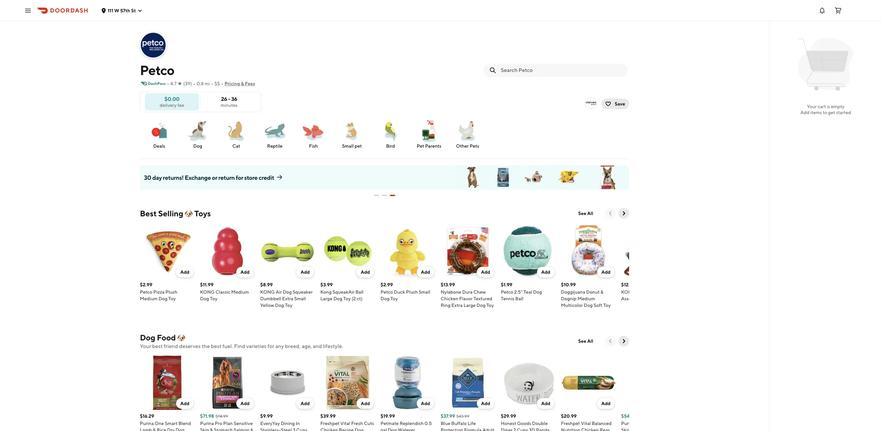 Task type: vqa. For each thing, say whether or not it's contained in the screenshot.
St
yes



Task type: locate. For each thing, give the bounding box(es) containing it.
dog right ct)
[[381, 297, 390, 302]]

dog food 🐶 your best friend deserves the best fuel. find varieties for any breed, age, and lifestyle.
[[140, 334, 343, 350]]

best
[[152, 344, 163, 350], [211, 344, 222, 350]]

2 stomach from the left
[[635, 428, 654, 432]]

medium inside $2.99 petco pizza plush medium dog toy
[[140, 297, 158, 302]]

1 horizontal spatial kong
[[260, 290, 275, 295]]

small right duck
[[419, 290, 431, 295]]

pet left parents
[[417, 144, 424, 149]]

2 sensitive from the left
[[655, 422, 674, 427]]

large inside $12.99 kong pet stix large assorted dog toy
[[654, 290, 666, 295]]

2 pro from the left
[[636, 422, 644, 427]]

add for $2.99 petco pizza plush medium dog toy
[[180, 270, 190, 275]]

0 horizontal spatial $2.99
[[140, 283, 152, 288]]

your up items
[[807, 104, 817, 109]]

petco for $1.99 petco 2.5" teal dog tennis ball
[[501, 290, 514, 295]]

purina inside $71.98 $74.99 purina pro plan sensitive skin & stomach salmon
[[200, 422, 214, 427]]

small pet
[[342, 144, 362, 149]]

& down $71.98
[[210, 428, 213, 432]]

pricing & fees button
[[225, 78, 255, 89]]

stomach
[[214, 428, 233, 432], [635, 428, 654, 432]]

petco inside $1.99 petco 2.5" teal dog tennis ball
[[501, 290, 514, 295]]

mi
[[205, 81, 210, 86]]

notification bell image
[[819, 6, 827, 14]]

• left 0.8
[[193, 81, 195, 86]]

ball
[[356, 290, 364, 295], [516, 297, 524, 302]]

squeakair
[[333, 290, 355, 295]]

2 horizontal spatial large
[[654, 290, 666, 295]]

$2.99 for $2.99 petco duck plush small dog toy
[[381, 283, 393, 288]]

dog link
[[181, 119, 214, 150]]

0 horizontal spatial ball
[[356, 290, 364, 295]]

$54.48 purina pro plan sensitive skin & stomach salmon 
[[622, 414, 675, 432]]

petco left duck
[[381, 290, 393, 295]]

vital inside $39.99 freshpet vital fresh cuts chicken recipe do
[[341, 422, 350, 427]]

1 horizontal spatial plan
[[645, 422, 654, 427]]

• 0.8 mi • $$ • pricing & fees
[[193, 81, 255, 86]]

0 horizontal spatial small
[[294, 297, 306, 302]]

purina down $54.48
[[622, 422, 635, 427]]

sensitive
[[234, 422, 253, 427], [655, 422, 674, 427]]

ct)
[[357, 297, 363, 302]]

returns!
[[163, 175, 184, 182]]

toys
[[194, 209, 211, 218]]

reptile link
[[258, 119, 292, 150]]

duck
[[394, 290, 405, 295]]

dog down textured
[[477, 303, 486, 309]]

1 horizontal spatial vital
[[581, 422, 591, 427]]

vital up recipe
[[341, 422, 350, 427]]

1 plush from the left
[[166, 290, 177, 295]]

skin inside $71.98 $74.99 purina pro plan sensitive skin & stomach salmon
[[200, 428, 209, 432]]

$8.99
[[260, 283, 273, 288]]

0 vertical spatial see
[[579, 211, 587, 216]]

2 skin from the left
[[622, 428, 631, 432]]

freshpet for $20.99
[[561, 422, 580, 427]]

medium right classic
[[231, 290, 249, 295]]

0 vertical spatial large
[[654, 290, 666, 295]]

plush inside $2.99 petco duck plush small dog toy
[[406, 290, 418, 295]]

1 pro from the left
[[215, 422, 222, 427]]

• left 4.7
[[167, 81, 169, 86]]

& down $54.48
[[632, 428, 634, 432]]

medium
[[231, 290, 249, 295], [140, 297, 158, 302], [578, 297, 596, 302]]

large right stix at the bottom of page
[[654, 290, 666, 295]]

for inside dog food 🐶 your best friend deserves the best fuel. find varieties for any breed, age, and lifestyle.
[[268, 344, 274, 350]]

0 horizontal spatial for
[[236, 175, 243, 182]]

0 vertical spatial all
[[588, 211, 594, 216]]

1 $2.99 from the left
[[140, 283, 152, 288]]

fish image
[[302, 119, 326, 143]]

0 vertical spatial next button of carousel image
[[621, 210, 627, 217]]

skin inside $54.48 purina pro plan sensitive skin & stomach salmon
[[622, 428, 631, 432]]

small
[[342, 144, 354, 149], [419, 290, 431, 295], [294, 297, 306, 302]]

0 vertical spatial pet
[[417, 144, 424, 149]]

🐶 inside dog food 🐶 your best friend deserves the best fuel. find varieties for any breed, age, and lifestyle.
[[177, 334, 185, 343]]

0 vertical spatial ball
[[356, 290, 364, 295]]

& inside $10.99 doggijuana donut & dognip medium multicolor dog soft toy
[[601, 290, 604, 295]]

cups
[[517, 428, 528, 432]]

petco inside $2.99 petco pizza plush medium dog toy
[[140, 290, 152, 295]]

best down food
[[152, 344, 163, 350]]

for left any
[[268, 344, 274, 350]]

🐶 inside the best selling 🐶 toys link
[[185, 209, 193, 218]]

chicken for $39.99 freshpet vital fresh cuts chicken recipe do
[[321, 428, 338, 432]]

see all
[[579, 211, 594, 216], [579, 339, 594, 345]]

plush inside $2.99 petco pizza plush medium dog toy
[[166, 290, 177, 295]]

purina inside $54.48 purina pro plan sensitive skin & stomach salmon
[[622, 422, 635, 427]]

2 purina from the left
[[200, 422, 214, 427]]

(39)
[[183, 81, 192, 86]]

1 vertical spatial previous button of carousel image
[[608, 339, 614, 345]]

salmon inside $54.48 purina pro plan sensitive skin & stomach salmon
[[655, 428, 671, 432]]

2 horizontal spatial medium
[[578, 297, 596, 302]]

1 horizontal spatial skin
[[622, 428, 631, 432]]

3 • from the left
[[211, 81, 213, 86]]

add for $8.99 kong air dog squeaker dumbbell extra small yellow dog toy
[[301, 270, 310, 275]]

0 horizontal spatial purina
[[140, 422, 154, 427]]

1 sensitive from the left
[[234, 422, 253, 427]]

freshpet up nutrition
[[561, 422, 580, 427]]

0 horizontal spatial plan
[[223, 422, 233, 427]]

extra down flavor
[[452, 303, 463, 309]]

dog left food
[[140, 334, 155, 343]]

2 previous button of carousel image from the top
[[608, 339, 614, 345]]

4 • from the left
[[221, 81, 223, 86]]

best right the
[[211, 344, 222, 350]]

skin down $71.98
[[200, 428, 209, 432]]

dog right air
[[283, 290, 292, 295]]

1 horizontal spatial for
[[268, 344, 274, 350]]

$2.99 inside $2.99 petco duck plush small dog toy
[[381, 283, 393, 288]]

save
[[615, 101, 626, 107]]

1 vertical spatial see all link
[[575, 337, 598, 347]]

ball up ct)
[[356, 290, 364, 295]]

medium inside $11.99 kong classic medium dog toy
[[231, 290, 249, 295]]

2 $2.99 from the left
[[381, 283, 393, 288]]

$16.29
[[140, 414, 154, 420]]

$13.99 nylabone dura chew chicken flavor textured ring extra large dog toy
[[441, 283, 494, 309]]

🐶 for selling
[[185, 209, 193, 218]]

$2.99
[[140, 283, 152, 288], [381, 283, 393, 288]]

nylabone dura chew chicken flavor textured ring extra large dog toy image
[[441, 224, 496, 279]]

previous button of carousel image
[[608, 210, 614, 217], [608, 339, 614, 345]]

credit
[[259, 175, 274, 182]]

3 purina from the left
[[622, 422, 635, 427]]

1 vertical spatial pet
[[637, 290, 644, 295]]

2 see from the top
[[579, 339, 587, 345]]

chicken down 'nylabone'
[[441, 297, 459, 302]]

1 purina from the left
[[140, 422, 154, 427]]

kong for toy
[[200, 290, 215, 295]]

freshpet vital balanced nutrition chicken peas carrots & brown rice dog food (6 lb) image
[[561, 356, 616, 411]]

purina down $71.98
[[200, 422, 214, 427]]

plush for duck
[[406, 290, 418, 295]]

$1.99 petco 2.5" teal dog tennis ball
[[501, 283, 542, 302]]

1 skin from the left
[[200, 428, 209, 432]]

2 freshpet from the left
[[561, 422, 580, 427]]

-
[[228, 96, 230, 102]]

1 vertical spatial see
[[579, 339, 587, 345]]

doggijuana
[[561, 290, 586, 295]]

see all for $20.99
[[579, 339, 594, 345]]

pet
[[355, 144, 362, 149]]

& right "donut"
[[601, 290, 604, 295]]

🐶 for food
[[177, 334, 185, 343]]

1 all from the top
[[588, 211, 594, 216]]

1 vertical spatial next button of carousel image
[[621, 339, 627, 345]]

add for $71.98 $74.99 purina pro plan sensitive skin & stomach salmon 
[[241, 402, 250, 407]]

57th
[[120, 8, 130, 13]]

0 horizontal spatial pet
[[417, 144, 424, 149]]

tennis
[[501, 297, 515, 302]]

add inside the your cart is empty add items to get started
[[801, 110, 810, 115]]

dog down dumbbell
[[275, 303, 284, 309]]

🐶 left toys
[[185, 209, 193, 218]]

for left store
[[236, 175, 243, 182]]

petco left pizza
[[140, 290, 152, 295]]

1 next button of carousel image from the top
[[621, 210, 627, 217]]

1 horizontal spatial best
[[211, 344, 222, 350]]

1 freshpet from the left
[[321, 422, 340, 427]]

1 horizontal spatial pet
[[637, 290, 644, 295]]

dog down squeakair
[[334, 297, 343, 302]]

2 see all from the top
[[579, 339, 594, 345]]

3d
[[529, 428, 535, 432]]

large for kong squeakair ball large dog toy (2 ct)
[[321, 297, 333, 302]]

1 previous button of carousel image from the top
[[608, 210, 614, 217]]

skin down $54.48
[[622, 428, 631, 432]]

toy inside $11.99 kong classic medium dog toy
[[210, 297, 218, 302]]

0 vertical spatial for
[[236, 175, 243, 182]]

plan
[[223, 422, 233, 427], [645, 422, 654, 427]]

1 horizontal spatial medium
[[231, 290, 249, 295]]

plush for pizza
[[166, 290, 177, 295]]

next button of carousel image
[[621, 210, 627, 217], [621, 339, 627, 345]]

dog inside $12.99 kong pet stix large assorted dog toy
[[641, 297, 650, 302]]

skin
[[200, 428, 209, 432], [622, 428, 631, 432]]

$2.99 inside $2.99 petco pizza plush medium dog toy
[[140, 283, 152, 288]]

cart
[[818, 104, 826, 109]]

small down squeaker
[[294, 297, 306, 302]]

1 horizontal spatial purina
[[200, 422, 214, 427]]

0 vertical spatial your
[[807, 104, 817, 109]]

vital inside $20.99 freshpet vital balanced nutrition chicken pea
[[581, 422, 591, 427]]

ball inside $3.99 kong squeakair ball large dog toy (2 ct)
[[356, 290, 364, 295]]

dog inside $13.99 nylabone dura chew chicken flavor textured ring extra large dog toy
[[477, 303, 486, 309]]

freshpet for $39.99
[[321, 422, 340, 427]]

$2.99 petco pizza plush medium dog toy
[[140, 283, 177, 302]]

dog inside $19.99 petmate replendish 0.5 gal dog waterer
[[388, 428, 397, 432]]

2 vital from the left
[[581, 422, 591, 427]]

• right mi
[[211, 81, 213, 86]]

1 vertical spatial small
[[419, 290, 431, 295]]

$39.99 freshpet vital fresh cuts chicken recipe do
[[321, 414, 374, 432]]

dog down stix at the bottom of page
[[641, 297, 650, 302]]

chicken inside $20.99 freshpet vital balanced nutrition chicken pea
[[582, 428, 599, 432]]

purina up lamb
[[140, 422, 154, 427]]

1 see from the top
[[579, 211, 587, 216]]

pets
[[470, 144, 479, 149]]

purina one smart blend lamb & rice dry dog food (8 lb) image
[[140, 356, 195, 411]]

dog left soft
[[584, 303, 593, 309]]

0 horizontal spatial plush
[[166, 290, 177, 295]]

36
[[231, 96, 237, 102]]

fee
[[178, 103, 184, 108]]

1 horizontal spatial freshpet
[[561, 422, 580, 427]]

$3.99
[[321, 283, 333, 288]]

to
[[823, 110, 828, 115]]

plush right duck
[[406, 290, 418, 295]]

add for $13.99 nylabone dura chew chicken flavor textured ring extra large dog toy
[[481, 270, 490, 275]]

0 vertical spatial previous button of carousel image
[[608, 210, 614, 217]]

save button
[[602, 99, 629, 109]]

dog
[[193, 144, 202, 149], [283, 290, 292, 295], [533, 290, 542, 295], [159, 297, 168, 302], [200, 297, 209, 302], [334, 297, 343, 302], [381, 297, 390, 302], [641, 297, 650, 302], [275, 303, 284, 309], [477, 303, 486, 309], [584, 303, 593, 309], [140, 334, 155, 343], [388, 428, 397, 432]]

1 vertical spatial see all
[[579, 339, 594, 345]]

2 salmon from the left
[[655, 428, 671, 432]]

kong inside $11.99 kong classic medium dog toy
[[200, 290, 215, 295]]

🐶 up 'deserves'
[[177, 334, 185, 343]]

extra down squeaker
[[282, 297, 294, 302]]

your left friend
[[140, 344, 151, 350]]

fish link
[[297, 119, 330, 150]]

petco inside $2.99 petco duck plush small dog toy
[[381, 290, 393, 295]]

111 w 57th st
[[108, 8, 136, 13]]

0 horizontal spatial stomach
[[214, 428, 233, 432]]

$12.99
[[622, 283, 636, 288]]

recipe
[[339, 428, 354, 432]]

2 plan from the left
[[645, 422, 654, 427]]

kong
[[321, 290, 332, 295]]

2 kong from the left
[[260, 290, 275, 295]]

dog down $11.99
[[200, 297, 209, 302]]

1 vertical spatial all
[[588, 339, 594, 345]]

1 kong from the left
[[200, 290, 215, 295]]

3 kong from the left
[[622, 290, 636, 295]]

1 stomach from the left
[[214, 428, 233, 432]]

0 horizontal spatial pro
[[215, 422, 222, 427]]

0 vertical spatial extra
[[282, 297, 294, 302]]

sensitive inside $71.98 $74.99 purina pro plan sensitive skin & stomach salmon
[[234, 422, 253, 427]]

large down flavor
[[464, 303, 476, 309]]

• right $$
[[221, 81, 223, 86]]

extra inside $13.99 nylabone dura chew chicken flavor textured ring extra large dog toy
[[452, 303, 463, 309]]

extra
[[282, 297, 294, 302], [452, 303, 463, 309]]

vital left balanced
[[581, 422, 591, 427]]

dog inside $2.99 petco duck plush small dog toy
[[381, 297, 390, 302]]

replendish
[[400, 422, 424, 427]]

deals image
[[147, 119, 171, 143]]

honest goods double diner 2 cups 3d panda ceramic bowl set image
[[501, 356, 556, 411]]

kong down $11.99
[[200, 290, 215, 295]]

2 plush from the left
[[406, 290, 418, 295]]

pro down $74.99
[[215, 422, 222, 427]]

2 vertical spatial large
[[464, 303, 476, 309]]

salmon
[[234, 428, 250, 432], [655, 428, 671, 432]]

🐶
[[185, 209, 193, 218], [177, 334, 185, 343]]

pro down $54.48
[[636, 422, 644, 427]]

next button of carousel image for $10.99 doggijuana donut & dognip medium multicolor dog soft toy
[[621, 210, 627, 217]]

ball down 2.5"
[[516, 297, 524, 302]]

1 horizontal spatial chicken
[[441, 297, 459, 302]]

1 horizontal spatial plush
[[406, 290, 418, 295]]

kong down $8.99
[[260, 290, 275, 295]]

chicken inside $39.99 freshpet vital fresh cuts chicken recipe do
[[321, 428, 338, 432]]

2 horizontal spatial chicken
[[582, 428, 599, 432]]

1 salmon from the left
[[234, 428, 250, 432]]

0 horizontal spatial kong
[[200, 290, 215, 295]]

1 vertical spatial ball
[[516, 297, 524, 302]]

large inside $3.99 kong squeakair ball large dog toy (2 ct)
[[321, 297, 333, 302]]

0 horizontal spatial skin
[[200, 428, 209, 432]]

1 see all from the top
[[579, 211, 594, 216]]

see all link
[[575, 209, 598, 219], [575, 337, 598, 347]]

1 vertical spatial your
[[140, 344, 151, 350]]

add for $20.99 freshpet vital balanced nutrition chicken pea
[[602, 402, 611, 407]]

& left rice in the bottom left of the page
[[153, 428, 156, 432]]

0 vertical spatial 🐶
[[185, 209, 193, 218]]

0 horizontal spatial best
[[152, 344, 163, 350]]

chicken for $20.99 freshpet vital balanced nutrition chicken pea
[[582, 428, 599, 432]]

1 vertical spatial large
[[321, 297, 333, 302]]

$0.00
[[165, 96, 180, 102]]

dog down petmate in the bottom of the page
[[388, 428, 397, 432]]

1 vital from the left
[[341, 422, 350, 427]]

or
[[212, 175, 217, 182]]

0 items, open order cart image
[[835, 6, 843, 14]]

$19.99 petmate replendish 0.5 gal dog waterer
[[381, 414, 432, 432]]

0 horizontal spatial salmon
[[234, 428, 250, 432]]

other pets image
[[456, 119, 480, 143]]

2 horizontal spatial purina
[[622, 422, 635, 427]]

& left the "fees"
[[241, 81, 244, 86]]

waterer
[[398, 428, 415, 432]]

dog right "teal"
[[533, 290, 542, 295]]

petco for $2.99 petco duck plush small dog toy
[[381, 290, 393, 295]]

stomach down $54.48
[[635, 428, 654, 432]]

bird
[[386, 144, 395, 149]]

pet left stix at the bottom of page
[[637, 290, 644, 295]]

kong up "assorted"
[[622, 290, 636, 295]]

1 horizontal spatial your
[[807, 104, 817, 109]]

2 all from the top
[[588, 339, 594, 345]]

2
[[514, 428, 516, 432]]

kong classic medium dog toy image
[[200, 224, 255, 279]]

flavor
[[460, 297, 473, 302]]

0 horizontal spatial sensitive
[[234, 422, 253, 427]]

2 next button of carousel image from the top
[[621, 339, 627, 345]]

pro
[[215, 422, 222, 427], [636, 422, 644, 427]]

0 horizontal spatial freshpet
[[321, 422, 340, 427]]

previous button of carousel image for $10.99 doggijuana donut & dognip medium multicolor dog soft toy
[[608, 210, 614, 217]]

1 horizontal spatial stomach
[[635, 428, 654, 432]]

vital for fresh
[[341, 422, 350, 427]]

freshpet inside $39.99 freshpet vital fresh cuts chicken recipe do
[[321, 422, 340, 427]]

medium down pizza
[[140, 297, 158, 302]]

0 horizontal spatial extra
[[282, 297, 294, 302]]

kong inside $12.99 kong pet stix large assorted dog toy
[[622, 290, 636, 295]]

0 vertical spatial see all link
[[575, 209, 598, 219]]

1 vertical spatial extra
[[452, 303, 463, 309]]

medium down "donut"
[[578, 297, 596, 302]]

cat image
[[224, 119, 248, 143]]

2 horizontal spatial small
[[419, 290, 431, 295]]

chicken down balanced
[[582, 428, 599, 432]]

1 horizontal spatial sensitive
[[655, 422, 674, 427]]

fees
[[245, 81, 255, 86]]

2 vertical spatial small
[[294, 297, 306, 302]]

assorted
[[622, 297, 640, 302]]

1 horizontal spatial ball
[[516, 297, 524, 302]]

0 horizontal spatial chicken
[[321, 428, 338, 432]]

large down kong
[[321, 297, 333, 302]]

pet inside $12.99 kong pet stix large assorted dog toy
[[637, 290, 644, 295]]

pet parents
[[417, 144, 442, 149]]

toy inside $13.99 nylabone dura chew chicken flavor textured ring extra large dog toy
[[487, 303, 494, 309]]

$1.99
[[501, 283, 513, 288]]

1 horizontal spatial salmon
[[655, 428, 671, 432]]

1 see all link from the top
[[575, 209, 598, 219]]

toy inside $2.99 petco duck plush small dog toy
[[391, 297, 398, 302]]

stomach down $74.99
[[214, 428, 233, 432]]

1 horizontal spatial $2.99
[[381, 283, 393, 288]]

kong inside $8.99 kong air dog squeaker dumbbell extra small yellow dog toy
[[260, 290, 275, 295]]

1 vertical spatial for
[[268, 344, 274, 350]]

1 horizontal spatial large
[[464, 303, 476, 309]]

bird link
[[374, 119, 407, 150]]

0 horizontal spatial vital
[[341, 422, 350, 427]]

donut
[[587, 290, 600, 295]]

freshpet down $39.99
[[321, 422, 340, 427]]

chicken down $39.99
[[321, 428, 338, 432]]

petco image
[[141, 33, 166, 58]]

plush right pizza
[[166, 290, 177, 295]]

nylabone
[[441, 290, 462, 295]]

pet inside "link"
[[417, 144, 424, 149]]

2 see all link from the top
[[575, 337, 598, 347]]

add for $11.99 kong classic medium dog toy
[[241, 270, 250, 275]]

add for $9.99 everyyay dining in stainless-steel 3 cup
[[301, 402, 310, 407]]

vital for balanced
[[581, 422, 591, 427]]

purina inside $16.29 purina one smart blend lamb & rice dry do
[[140, 422, 154, 427]]

add for $29.99 honest goods double diner 2 cups 3d pand
[[542, 402, 551, 407]]

1 horizontal spatial pro
[[636, 422, 644, 427]]

4.7
[[170, 81, 177, 86]]

1 horizontal spatial extra
[[452, 303, 463, 309]]

small left 'pet'
[[342, 144, 354, 149]]

pet parents image
[[417, 119, 441, 143]]

0 horizontal spatial your
[[140, 344, 151, 350]]

0.5
[[425, 422, 432, 427]]

toy inside $10.99 doggijuana donut & dognip medium multicolor dog soft toy
[[604, 303, 611, 309]]

doggijuana donut & dognip medium multicolor dog soft toy image
[[561, 224, 616, 279]]

0 horizontal spatial large
[[321, 297, 333, 302]]

0 vertical spatial see all
[[579, 211, 594, 216]]

1 vertical spatial 🐶
[[177, 334, 185, 343]]

stomach inside $71.98 $74.99 purina pro plan sensitive skin & stomach salmon
[[214, 428, 233, 432]]

1 plan from the left
[[223, 422, 233, 427]]

0 horizontal spatial medium
[[140, 297, 158, 302]]

deserves
[[179, 344, 201, 350]]

plan inside $54.48 purina pro plan sensitive skin & stomach salmon
[[645, 422, 654, 427]]

freshpet inside $20.99 freshpet vital balanced nutrition chicken pea
[[561, 422, 580, 427]]

see
[[579, 211, 587, 216], [579, 339, 587, 345]]

medium inside $10.99 doggijuana donut & dognip medium multicolor dog soft toy
[[578, 297, 596, 302]]

2 horizontal spatial kong
[[622, 290, 636, 295]]

1 horizontal spatial small
[[342, 144, 354, 149]]

dog down pizza
[[159, 297, 168, 302]]

petco up tennis
[[501, 290, 514, 295]]



Task type: describe. For each thing, give the bounding box(es) containing it.
Search Petco search field
[[501, 67, 623, 74]]

$37.99
[[441, 414, 455, 420]]

111
[[108, 8, 113, 13]]

toy inside $12.99 kong pet stix large assorted dog toy
[[651, 297, 659, 302]]

in
[[296, 422, 300, 427]]

see all link for $20.99
[[575, 337, 598, 347]]

2 best from the left
[[211, 344, 222, 350]]

small inside $2.99 petco duck plush small dog toy
[[419, 290, 431, 295]]

your inside dog food 🐶 your best friend deserves the best fuel. find varieties for any breed, age, and lifestyle.
[[140, 344, 151, 350]]

petco up the dashpass
[[140, 63, 174, 78]]

$10.99
[[561, 283, 576, 288]]

2 • from the left
[[193, 81, 195, 86]]

dognip
[[561, 297, 577, 302]]

$29.99 honest goods double diner 2 cups 3d pand
[[501, 414, 550, 432]]

add for $10.99 doggijuana donut & dognip medium multicolor dog soft toy
[[602, 270, 611, 275]]

petco duck plush small dog toy image
[[381, 224, 436, 279]]

& inside $16.29 purina one smart blend lamb & rice dry do
[[153, 428, 156, 432]]

classic
[[216, 290, 230, 295]]

blue buffalo life protection formula adult chicken & brown rice dry dog food (15 lb) image
[[441, 356, 496, 411]]

$10.99 doggijuana donut & dognip medium multicolor dog soft toy
[[561, 283, 611, 309]]

all for $20.99
[[588, 339, 594, 345]]

best
[[140, 209, 157, 218]]

diner
[[501, 428, 513, 432]]

protection
[[441, 428, 463, 432]]

toy inside $3.99 kong squeakair ball large dog toy (2 ct)
[[343, 297, 351, 302]]

kong for dumbbell
[[260, 290, 275, 295]]

toy inside $2.99 petco pizza plush medium dog toy
[[168, 297, 176, 302]]

pro inside $71.98 $74.99 purina pro plan sensitive skin & stomach salmon
[[215, 422, 222, 427]]

double
[[532, 422, 548, 427]]

large for kong pet stix large assorted dog toy
[[654, 290, 666, 295]]

toy inside $8.99 kong air dog squeaker dumbbell extra small yellow dog toy
[[285, 303, 293, 309]]

exchange
[[185, 175, 211, 182]]

air
[[276, 290, 282, 295]]

logo image
[[586, 98, 597, 109]]

pizza
[[153, 290, 165, 295]]

large inside $13.99 nylabone dura chew chicken flavor textured ring extra large dog toy
[[464, 303, 476, 309]]

the
[[202, 344, 210, 350]]

$8.99 kong air dog squeaker dumbbell extra small yellow dog toy
[[260, 283, 313, 309]]

$9.99 everyyay dining in stainless-steel 3 cup
[[260, 414, 308, 432]]

add for $2.99 petco duck plush small dog toy
[[421, 270, 430, 275]]

petmate replendish 0.5 gal dog waterer image
[[381, 356, 436, 411]]

store
[[244, 175, 258, 182]]

see for $20.99
[[579, 339, 587, 345]]

dog down dog image
[[193, 144, 202, 149]]

30 day returns! exchange or return for store credit
[[144, 175, 274, 182]]

multicolor
[[561, 303, 583, 309]]

dog inside $3.99 kong squeakair ball large dog toy (2 ct)
[[334, 297, 343, 302]]

pro inside $54.48 purina pro plan sensitive skin & stomach salmon
[[636, 422, 644, 427]]

chicken inside $13.99 nylabone dura chew chicken flavor textured ring extra large dog toy
[[441, 297, 459, 302]]

$$
[[215, 81, 220, 86]]

open menu image
[[24, 6, 32, 14]]

buffalo
[[452, 422, 467, 427]]

add for $39.99 freshpet vital fresh cuts chicken recipe do
[[361, 402, 370, 407]]

all for $10.99
[[588, 211, 594, 216]]

yellow
[[260, 303, 274, 309]]

kong air dog squeaker dumbbell extra small yellow dog toy image
[[260, 224, 315, 279]]

empty retail cart image
[[795, 33, 857, 96]]

stomach inside $54.48 purina pro plan sensitive skin & stomach salmon
[[635, 428, 654, 432]]

purina pro plan sensitive skin & stomach salmon & rice formula dry dog food (30 lb) image
[[200, 356, 255, 411]]

parents
[[425, 144, 442, 149]]

small pet image
[[340, 119, 364, 143]]

reptile image
[[263, 119, 287, 143]]

small inside $8.99 kong air dog squeaker dumbbell extra small yellow dog toy
[[294, 297, 306, 302]]

$20.99 freshpet vital balanced nutrition chicken pea
[[561, 414, 616, 432]]

petco 2.5" teal dog tennis ball image
[[501, 224, 556, 279]]

ball inside $1.99 petco 2.5" teal dog tennis ball
[[516, 297, 524, 302]]

best selling 🐶 toys link
[[140, 209, 211, 219]]

cat
[[233, 144, 240, 149]]

bird image
[[379, 119, 403, 143]]

purina for skin
[[622, 422, 635, 427]]

soft
[[594, 303, 603, 309]]

get
[[829, 110, 836, 115]]

26 - 36 minutes
[[221, 96, 238, 108]]

ring
[[441, 303, 451, 309]]

$71.98 $74.99 purina pro plan sensitive skin & stomach salmon 
[[200, 414, 253, 432]]

empty
[[831, 104, 845, 109]]

and
[[313, 344, 322, 350]]

plan inside $71.98 $74.99 purina pro plan sensitive skin & stomach salmon
[[223, 422, 233, 427]]

chew
[[474, 290, 486, 295]]

goods
[[517, 422, 531, 427]]

selling
[[158, 209, 183, 218]]

dog inside $11.99 kong classic medium dog toy
[[200, 297, 209, 302]]

see all for $10.99
[[579, 211, 594, 216]]

$43.99
[[457, 415, 470, 420]]

your cart is empty add items to get started
[[801, 104, 852, 115]]

day
[[152, 175, 162, 182]]

sensitive inside $54.48 purina pro plan sensitive skin & stomach salmon
[[655, 422, 674, 427]]

stix
[[645, 290, 653, 295]]

your inside the your cart is empty add items to get started
[[807, 104, 817, 109]]

2.5"
[[515, 290, 523, 295]]

kong squeakair ball large dog toy (2 ct) image
[[321, 224, 375, 279]]

add for $16.29 purina one smart blend lamb & rice dry do
[[180, 402, 190, 407]]

0 vertical spatial small
[[342, 144, 354, 149]]

dog inside $2.99 petco pizza plush medium dog toy
[[159, 297, 168, 302]]

fish
[[309, 144, 318, 149]]

dining
[[281, 422, 295, 427]]

1 best from the left
[[152, 344, 163, 350]]

dog inside dog food 🐶 your best friend deserves the best fuel. find varieties for any breed, age, and lifestyle.
[[140, 334, 155, 343]]

friend
[[164, 344, 178, 350]]

everyyay
[[260, 422, 280, 427]]

$29.99
[[501, 414, 516, 420]]

w
[[114, 8, 119, 13]]

see all link for $10.99
[[575, 209, 598, 219]]

small pet link
[[336, 119, 369, 150]]

gal
[[381, 428, 387, 432]]

dog image
[[186, 119, 210, 143]]

1 • from the left
[[167, 81, 169, 86]]

fresh
[[351, 422, 363, 427]]

kong for assorted
[[622, 290, 636, 295]]

textured
[[474, 297, 493, 302]]

add for $37.99 $43.99 blue buffalo life protection formula adul
[[481, 402, 490, 407]]

$2.99 for $2.99 petco pizza plush medium dog toy
[[140, 283, 152, 288]]

30
[[144, 175, 151, 182]]

previous button of carousel image for $20.99 freshpet vital balanced nutrition chicken pea
[[608, 339, 614, 345]]

freshpet vital fresh cuts chicken recipe dog food (4.5 lb) image
[[321, 356, 375, 411]]

other pets link
[[451, 119, 485, 150]]

extra inside $8.99 kong air dog squeaker dumbbell extra small yellow dog toy
[[282, 297, 294, 302]]

reptile
[[267, 144, 283, 149]]

life
[[468, 422, 476, 427]]

stainless-
[[260, 428, 281, 432]]

cuts
[[364, 422, 374, 427]]

dog inside $1.99 petco 2.5" teal dog tennis ball
[[533, 290, 542, 295]]

rice
[[157, 428, 166, 432]]

petco pizza plush medium dog toy image
[[140, 224, 195, 279]]

3
[[293, 428, 296, 432]]

dumbbell
[[260, 297, 281, 302]]

breed,
[[285, 344, 301, 350]]

deals
[[153, 144, 165, 149]]

dry
[[167, 428, 175, 432]]

smart
[[165, 422, 178, 427]]

add for $3.99 kong squeakair ball large dog toy (2 ct)
[[361, 270, 370, 275]]

is
[[827, 104, 830, 109]]

$9.99
[[260, 414, 273, 420]]

$20.99
[[561, 414, 577, 420]]

dashpass
[[148, 81, 166, 86]]

& inside $54.48 purina pro plan sensitive skin & stomach salmon
[[632, 428, 634, 432]]

nutrition
[[561, 428, 581, 432]]

$71.98
[[200, 414, 214, 420]]

& inside $71.98 $74.99 purina pro plan sensitive skin & stomach salmon
[[210, 428, 213, 432]]

other pets
[[456, 144, 479, 149]]

add for $1.99 petco 2.5" teal dog tennis ball
[[542, 270, 551, 275]]

petco for $2.99 petco pizza plush medium dog toy
[[140, 290, 152, 295]]

salmon inside $71.98 $74.99 purina pro plan sensitive skin & stomach salmon
[[234, 428, 250, 432]]

see for $10.99
[[579, 211, 587, 216]]

dog inside $10.99 doggijuana donut & dognip medium multicolor dog soft toy
[[584, 303, 593, 309]]

everyyay dining in stainless-steel 3 cups grey enamel-coated dog bowl image
[[260, 356, 315, 411]]

next button of carousel image for $20.99 freshpet vital balanced nutrition chicken pea
[[621, 339, 627, 345]]

purina for lamb
[[140, 422, 154, 427]]

items
[[811, 110, 822, 115]]

add for $19.99 petmate replendish 0.5 gal dog waterer
[[421, 402, 430, 407]]



